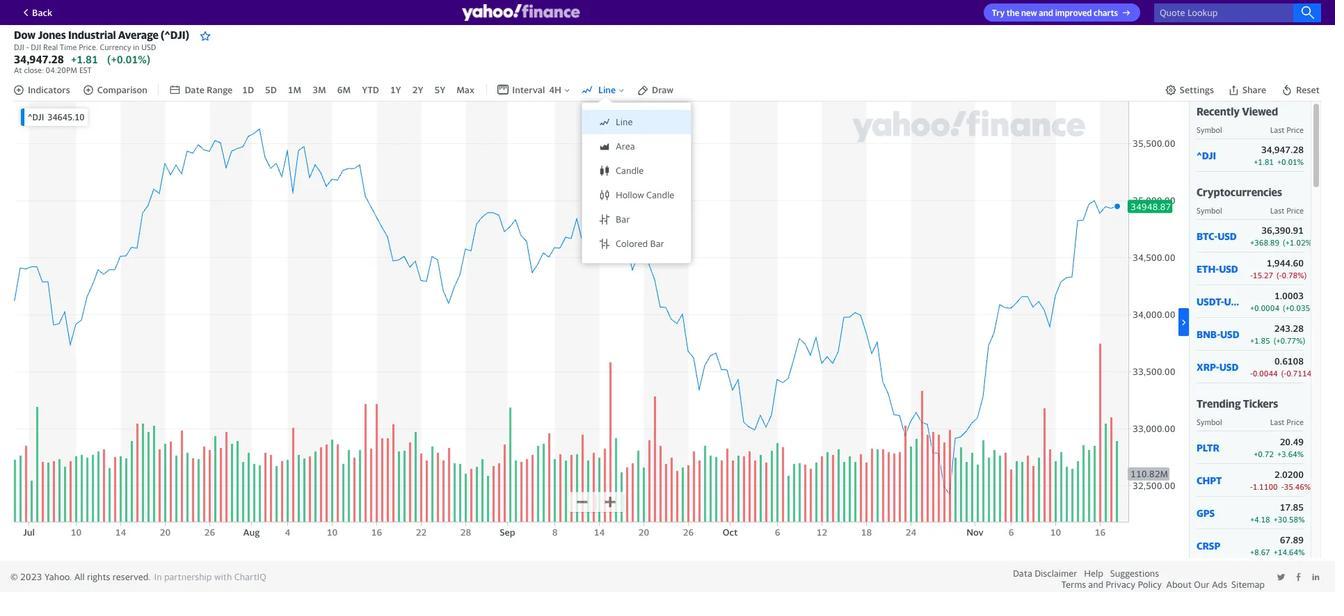 Task type: locate. For each thing, give the bounding box(es) containing it.
usd down bnb-usd link
[[1219, 361, 1239, 373]]

follow on twitter image
[[1277, 573, 1286, 582]]

1d
[[242, 84, 254, 95]]

and right new
[[1039, 8, 1053, 18]]

2 vertical spatial last
[[1270, 417, 1285, 427]]

with
[[214, 571, 232, 582]]

about
[[1166, 579, 1192, 590]]

+14.64%
[[1274, 548, 1305, 557]]

0 horizontal spatial 34,947.28
[[14, 53, 64, 65]]

draw button
[[636, 83, 675, 97]]

crsp
[[1197, 540, 1221, 551]]

chpt link
[[1197, 474, 1243, 486]]

partnership
[[164, 571, 212, 582]]

1 vertical spatial candle
[[646, 189, 674, 200]]

+1.85
[[1250, 336, 1270, 345]]

usd up eth-usd link
[[1218, 230, 1237, 242]]

0.6108
[[1275, 356, 1304, 367]]

2 price from the top
[[1287, 206, 1304, 215]]

(+0.01%)
[[107, 53, 150, 65]]

usd for xrp-
[[1219, 361, 1239, 373]]

last price up 34,947.28 +1.81 +0.01%
[[1270, 125, 1304, 134]]

(- down 0.6108 on the bottom
[[1281, 369, 1287, 378]]

0 vertical spatial last
[[1270, 125, 1285, 134]]

0 vertical spatial and
[[1039, 8, 1053, 18]]

sitemap
[[1231, 579, 1265, 590]]

last price for trending tickers
[[1270, 417, 1304, 427]]

^dji for ^dji 34645.10
[[28, 112, 44, 123]]

+0.72
[[1254, 449, 1274, 459]]

©
[[10, 571, 18, 582]]

34,947.28 up +0.01%
[[1261, 144, 1304, 155]]

1 last from the top
[[1270, 125, 1285, 134]]

5d
[[265, 84, 277, 95]]

yahoo.
[[44, 571, 72, 582]]

+0.01%
[[1277, 157, 1304, 166]]

0 vertical spatial bar
[[616, 214, 630, 225]]

max
[[457, 84, 474, 95]]

- down 2.0200
[[1281, 482, 1284, 491]]

settings
[[1180, 84, 1214, 95]]

^dji down "recently"
[[1197, 149, 1216, 161]]

help
[[1084, 568, 1103, 579]]

draw
[[652, 84, 674, 95]]

^dji 34645.10
[[28, 112, 84, 123]]

dow
[[14, 29, 36, 41]]

usd up usdt-usd at the right of page
[[1219, 263, 1238, 275]]

line button up area on the top
[[582, 110, 691, 134]]

- for eth-usd
[[1250, 271, 1253, 280]]

+1.81 for 34,947.28 +1.81
[[71, 53, 98, 65]]

34,947.28 +1.81
[[14, 53, 98, 65]]

- inside 1,944.60 -15.27 (-0.78%)
[[1250, 271, 1253, 280]]

04:20pm
[[46, 65, 77, 75]]

reset button
[[1280, 83, 1321, 97]]

1.0003 +0.0004 (+0.0358%)
[[1250, 290, 1324, 312]]

show more image
[[1179, 317, 1189, 328]]

34,947.28
[[14, 53, 64, 65], [1261, 144, 1304, 155]]

34,947.28 down "real" on the left
[[14, 53, 64, 65]]

try
[[992, 8, 1005, 18]]

back
[[32, 7, 52, 18]]

- inside 0.6108 -0.0044 (-0.7114%)
[[1250, 369, 1253, 378]]

last price for recently viewed
[[1270, 125, 1304, 134]]

last for recently viewed
[[1270, 125, 1285, 134]]

1 price from the top
[[1287, 125, 1304, 134]]

36,390.91 +368.89 (+1.02%)
[[1250, 225, 1315, 247]]

price for trending tickers
[[1287, 417, 1304, 427]]

1 horizontal spatial and
[[1088, 579, 1104, 590]]

1 vertical spatial and
[[1088, 579, 1104, 590]]

recently
[[1197, 105, 1240, 118]]

price up 20.49
[[1287, 417, 1304, 427]]

67.89 +8.67 +14.64%
[[1250, 534, 1305, 557]]

price.
[[79, 43, 98, 52]]

34,947.28 inside 34,947.28 +1.81 +0.01%
[[1261, 144, 1304, 155]]

data
[[1013, 568, 1032, 579]]

symbol down trending
[[1197, 417, 1222, 427]]

0 vertical spatial +1.81
[[71, 53, 98, 65]]

+3.64%
[[1277, 449, 1304, 459]]

^dji
[[28, 112, 44, 123], [1197, 149, 1216, 161]]

0 vertical spatial ^dji
[[28, 112, 44, 123]]

2 last from the top
[[1270, 206, 1285, 215]]

1 vertical spatial bar
[[650, 238, 664, 249]]

1y
[[390, 84, 401, 95]]

+1.81 left +0.01%
[[1254, 157, 1274, 166]]

eth-usd link
[[1197, 263, 1243, 275]]

line button right 4h
[[582, 84, 626, 95]]

0 vertical spatial last price
[[1270, 125, 1304, 134]]

1 vertical spatial ^dji
[[1197, 149, 1216, 161]]

usd for eth-
[[1219, 263, 1238, 275]]

1m
[[288, 84, 301, 95]]

1,944.60
[[1267, 257, 1304, 269]]

1 vertical spatial 34,947.28
[[1261, 144, 1304, 155]]

3 last from the top
[[1270, 417, 1285, 427]]

0 vertical spatial candle
[[616, 165, 644, 176]]

last price up 36,390.91 on the right of page
[[1270, 206, 1304, 215]]

last price up 20.49
[[1270, 417, 1304, 427]]

symbol up btc-
[[1197, 206, 1222, 215]]

cryptocurrencies link
[[1197, 186, 1282, 198]]

0 horizontal spatial +1.81
[[71, 53, 98, 65]]

1.0003
[[1275, 290, 1304, 301]]

0 vertical spatial (-
[[1277, 271, 1282, 280]]

+1.81 down dji - dji real time price. currency in usd
[[71, 53, 98, 65]]

(- for xrp-usd
[[1281, 369, 1287, 378]]

1d button
[[241, 83, 255, 97]]

and right the terms link
[[1088, 579, 1104, 590]]

policy
[[1138, 579, 1162, 590]]

- right chpt 'link'
[[1250, 482, 1253, 491]]

real
[[43, 43, 58, 52]]

try the new and improved charts
[[992, 8, 1118, 18]]

dow jones industrial average (^dji)
[[14, 29, 189, 41]]

hollow candle
[[616, 189, 674, 200]]

candle right hollow
[[646, 189, 674, 200]]

hollow candle button
[[582, 183, 691, 207]]

2 vertical spatial price
[[1287, 417, 1304, 427]]

(- inside 0.6108 -0.0044 (-0.7114%)
[[1281, 369, 1287, 378]]

line up area on the top
[[616, 116, 633, 127]]

^dji inside right column element
[[1197, 149, 1216, 161]]

2 symbol from the top
[[1197, 206, 1222, 215]]

bar down hollow
[[616, 214, 630, 225]]

usd right "in"
[[141, 43, 156, 52]]

follow on facebook image
[[1294, 573, 1303, 582]]

usd left +1.85
[[1220, 328, 1239, 340]]

share button
[[1226, 83, 1268, 97]]

dji left "real" on the left
[[31, 43, 41, 52]]

btc-usd
[[1197, 230, 1237, 242]]

pltr
[[1197, 441, 1219, 453]]

- down dow
[[26, 43, 29, 52]]

3 symbol from the top
[[1197, 417, 1222, 427]]

symbol
[[1197, 125, 1222, 134], [1197, 206, 1222, 215], [1197, 417, 1222, 427]]

at
[[14, 65, 22, 75]]

chartiq
[[234, 571, 266, 582]]

price up 34,947.28 +1.81 +0.01%
[[1287, 125, 1304, 134]]

0.0044
[[1253, 369, 1278, 378]]

charts
[[1094, 8, 1118, 18]]

1 vertical spatial +1.81
[[1254, 157, 1274, 166]]

terms link
[[1062, 579, 1086, 590]]

1 vertical spatial last
[[1270, 206, 1285, 215]]

2 vertical spatial last price
[[1270, 417, 1304, 427]]

candle up hollow
[[616, 165, 644, 176]]

1 vertical spatial price
[[1287, 206, 1304, 215]]

0 horizontal spatial candle
[[616, 165, 644, 176]]

0 vertical spatial line button
[[582, 84, 626, 95]]

bar right colored
[[650, 238, 664, 249]]

price up 36,390.91 on the right of page
[[1287, 206, 1304, 215]]

0 horizontal spatial bar
[[616, 214, 630, 225]]

line left 'draw' button
[[598, 84, 616, 95]]

gps
[[1197, 507, 1215, 519]]

0 horizontal spatial ^dji
[[28, 112, 44, 123]]

1 dji from the left
[[14, 43, 24, 52]]

all
[[74, 571, 85, 582]]

0 vertical spatial price
[[1287, 125, 1304, 134]]

- up tickers on the right bottom
[[1250, 369, 1253, 378]]

+1.81 inside 34,947.28 +1.81 +0.01%
[[1254, 157, 1274, 166]]

nav element
[[169, 83, 476, 97]]

2 vertical spatial symbol
[[1197, 417, 1222, 427]]

0.7114%)
[[1287, 369, 1321, 378]]

1 horizontal spatial +1.81
[[1254, 157, 1274, 166]]

1 vertical spatial last price
[[1270, 206, 1304, 215]]

reserved.
[[113, 571, 151, 582]]

(+0.0358%)
[[1283, 303, 1324, 312]]

(- down 1,944.60
[[1277, 271, 1282, 280]]

bar inside button
[[616, 214, 630, 225]]

last up 36,390.91 on the right of page
[[1270, 206, 1285, 215]]

trending tickers link
[[1197, 397, 1278, 410]]

and inside the try the new and improved charts button
[[1039, 8, 1053, 18]]

0 horizontal spatial dji
[[14, 43, 24, 52]]

^dji for ^dji
[[1197, 149, 1216, 161]]

0 vertical spatial line
[[598, 84, 616, 95]]

34645.10
[[47, 112, 84, 123]]

colored
[[616, 238, 648, 249]]

1 vertical spatial line button
[[582, 110, 691, 134]]

1 horizontal spatial dji
[[31, 43, 41, 52]]

- for chpt
[[1250, 482, 1253, 491]]

range
[[207, 84, 233, 95]]

3 price from the top
[[1287, 417, 1304, 427]]

cryptocurrencies
[[1197, 186, 1282, 198]]

-
[[26, 43, 29, 52], [1250, 271, 1253, 280], [1250, 369, 1253, 378], [1250, 482, 1253, 491], [1281, 482, 1284, 491]]

colored bar button
[[582, 232, 691, 256]]

- right eth-usd link
[[1250, 271, 1253, 280]]

bnb-usd link
[[1197, 328, 1243, 340]]

last down viewed
[[1270, 125, 1285, 134]]

1.1100
[[1253, 482, 1278, 491]]

last up 20.49
[[1270, 417, 1285, 427]]

1 vertical spatial (-
[[1281, 369, 1287, 378]]

0 vertical spatial symbol
[[1197, 125, 1222, 134]]

© 2023 yahoo. all rights reserved. in partnership with chartiq
[[10, 571, 266, 582]]

symbol down "recently"
[[1197, 125, 1222, 134]]

dji down dow
[[14, 43, 24, 52]]

3 last price from the top
[[1270, 417, 1304, 427]]

1 horizontal spatial 34,947.28
[[1261, 144, 1304, 155]]

search image
[[1301, 6, 1315, 19]]

(^dji)
[[161, 29, 189, 41]]

1 horizontal spatial candle
[[646, 189, 674, 200]]

1 horizontal spatial bar
[[650, 238, 664, 249]]

1 vertical spatial symbol
[[1197, 206, 1222, 215]]

interval
[[512, 84, 545, 95]]

trending tickers
[[1197, 397, 1278, 410]]

17.85 +4.18 +30.58%
[[1250, 502, 1305, 524]]

1 symbol from the top
[[1197, 125, 1222, 134]]

in
[[154, 571, 162, 582]]

the
[[1007, 8, 1019, 18]]

line button
[[582, 84, 626, 95], [582, 110, 691, 134]]

0 vertical spatial 34,947.28
[[14, 53, 64, 65]]

last for cryptocurrencies
[[1270, 206, 1285, 215]]

right column element
[[1189, 102, 1324, 592]]

1 last price from the top
[[1270, 125, 1304, 134]]

(- inside 1,944.60 -15.27 (-0.78%)
[[1277, 271, 1282, 280]]

2 last price from the top
[[1270, 206, 1304, 215]]

^dji down the indicators 'button'
[[28, 112, 44, 123]]

trending
[[1197, 397, 1241, 410]]

gps link
[[1197, 507, 1243, 519]]

usd left +0.0004
[[1224, 295, 1243, 307]]

1 horizontal spatial ^dji
[[1197, 149, 1216, 161]]

Quote Lookup text field
[[1154, 3, 1321, 22]]

0 horizontal spatial and
[[1039, 8, 1053, 18]]



Task type: describe. For each thing, give the bounding box(es) containing it.
interval 4h
[[512, 84, 561, 95]]

date
[[185, 84, 204, 95]]

sitemap link
[[1231, 579, 1265, 590]]

privacy policy link
[[1106, 579, 1162, 590]]

6m button
[[336, 83, 352, 97]]

candle button
[[582, 159, 691, 183]]

time
[[60, 43, 77, 52]]

eth-
[[1197, 263, 1219, 275]]

15.27
[[1253, 271, 1273, 280]]

last for trending tickers
[[1270, 417, 1285, 427]]

(+1.02%)
[[1283, 238, 1315, 247]]

(+0.77%)
[[1274, 336, 1305, 345]]

2 dji from the left
[[31, 43, 41, 52]]

share
[[1242, 84, 1266, 95]]

2y
[[412, 84, 423, 95]]

btc-usd link
[[1197, 230, 1243, 242]]

1 vertical spatial line
[[616, 116, 633, 127]]

usd for bnb-
[[1220, 328, 1239, 340]]

0.6108 -0.0044 (-0.7114%)
[[1250, 356, 1321, 378]]

hollow
[[616, 189, 644, 200]]

5y button
[[433, 83, 447, 97]]

in
[[133, 43, 139, 52]]

4h
[[549, 84, 561, 95]]

our
[[1194, 579, 1210, 590]]

area button
[[582, 134, 691, 159]]

bnb-
[[1197, 328, 1220, 340]]

- for xrp-usd
[[1250, 369, 1253, 378]]

+30.58%
[[1274, 515, 1305, 524]]

2.0200
[[1275, 469, 1304, 480]]

bar inside "button"
[[650, 238, 664, 249]]

chpt
[[1197, 474, 1222, 486]]

and inside 'data disclaimer help suggestions terms and privacy policy about our ads sitemap'
[[1088, 579, 1104, 590]]

pltr link
[[1197, 441, 1243, 453]]

+1.81 for 34,947.28 +1.81 +0.01%
[[1254, 157, 1274, 166]]

243.28 +1.85 (+0.77%)
[[1250, 323, 1305, 345]]

ytd button
[[360, 83, 381, 97]]

comparison
[[97, 84, 147, 95]]

suggestions
[[1110, 568, 1159, 579]]

36,390.91
[[1261, 225, 1304, 236]]

0.78%)
[[1282, 271, 1307, 280]]

back button
[[14, 4, 58, 21]]

(- for eth-usd
[[1277, 271, 1282, 280]]

comparison button
[[83, 84, 147, 95]]

price for recently viewed
[[1287, 125, 1304, 134]]

follow on linkedin image
[[1311, 573, 1320, 582]]

usd for usdt-
[[1224, 295, 1243, 307]]

+368.89
[[1250, 238, 1280, 247]]

tickers
[[1243, 397, 1278, 410]]

usd for btc-
[[1218, 230, 1237, 242]]

improved
[[1055, 8, 1092, 18]]

indicators button
[[13, 84, 70, 95]]

+0.0004
[[1250, 303, 1280, 312]]

disclaimer
[[1035, 568, 1077, 579]]

6m
[[337, 84, 351, 95]]

ads
[[1212, 579, 1227, 590]]

(+0.01%) at close:  04:20pm est
[[14, 53, 150, 75]]

recently viewed
[[1197, 105, 1278, 118]]

3m
[[313, 84, 326, 95]]

34,947.28 for 34,947.28 +1.81
[[14, 53, 64, 65]]

2023
[[20, 571, 42, 582]]

+8.67
[[1250, 548, 1270, 557]]

34,947.28 for 34,947.28 +1.81 +0.01%
[[1261, 144, 1304, 155]]

chart toolbar toolbar
[[13, 77, 1321, 264]]

last price for cryptocurrencies
[[1270, 206, 1304, 215]]

34,947.28 +1.81 +0.01%
[[1254, 144, 1304, 166]]

help link
[[1084, 568, 1103, 579]]

2y button
[[411, 83, 425, 97]]

symbol for trending tickers
[[1197, 417, 1222, 427]]

yahoo finance logo image
[[462, 4, 580, 21]]

average
[[118, 29, 159, 41]]

67.89
[[1280, 534, 1304, 546]]

about our ads link
[[1166, 579, 1227, 590]]

xrp-usd link
[[1197, 361, 1243, 373]]

symbol for recently viewed
[[1197, 125, 1222, 134]]

privacy
[[1106, 579, 1135, 590]]

3m button
[[311, 83, 327, 97]]

2.0200 -1.1100 -35.46%
[[1250, 469, 1311, 491]]

try the new and improved charts button
[[984, 3, 1140, 22]]

price for cryptocurrencies
[[1287, 206, 1304, 215]]

1,944.60 -15.27 (-0.78%)
[[1250, 257, 1307, 280]]

1y button
[[389, 83, 403, 97]]

terms
[[1062, 579, 1086, 590]]

ytd
[[362, 84, 379, 95]]

symbol for cryptocurrencies
[[1197, 206, 1222, 215]]

jones
[[38, 29, 66, 41]]



Task type: vqa. For each thing, say whether or not it's contained in the screenshot.
1st Last from the bottom of the RIGHT COLUMN element at the right of page
yes



